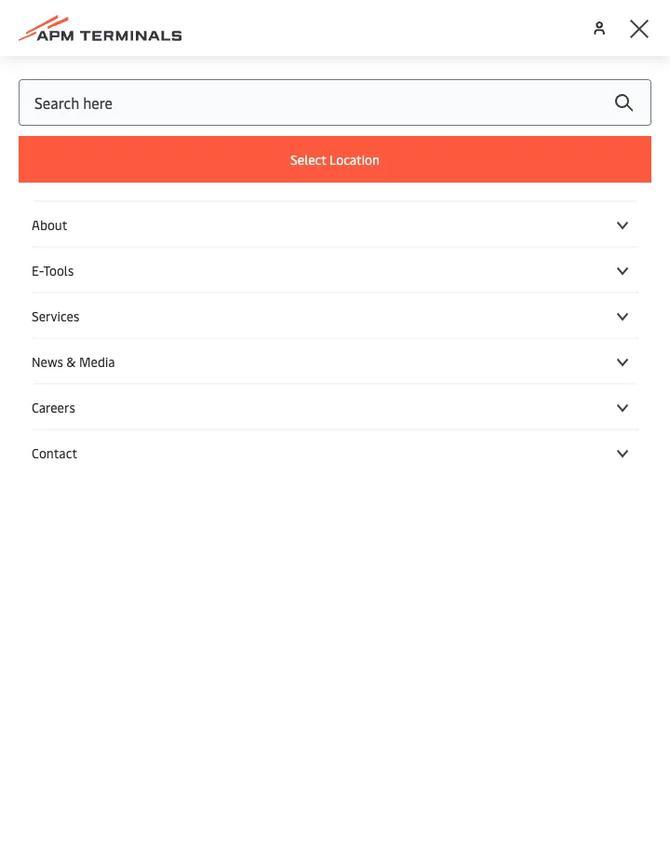 Task type: vqa. For each thing, say whether or not it's contained in the screenshot.
"Programmes."
yes



Task type: locate. For each thing, give the bounding box(es) containing it.
0 vertical spatial global
[[30, 206, 73, 226]]

1 vertical spatial are
[[93, 386, 114, 406]]

0 vertical spatial terminals
[[247, 111, 375, 151]]

and up group
[[424, 184, 449, 204]]

in inside "our terminals and our inland service locations, coupled with our global scope, means we can offer a great many career paths, both for generalists and for specialists in a wide array of fields. we are increasingly becoming a digital business. whatever your role, we make it our business to make sure that people with the right combination of experience, energy and ambition are given the opportunity to advance and develop throughout their careers."
[[505, 319, 517, 339]]

1 vertical spatial the
[[157, 386, 179, 406]]

0 horizontal spatial for
[[281, 319, 300, 339]]

business
[[30, 363, 87, 383]]

global
[[30, 206, 73, 226], [456, 296, 498, 316]]

0 horizontal spatial to
[[91, 363, 105, 383]]

1 vertical spatial of
[[605, 319, 619, 339]]

a down both
[[274, 341, 282, 361]]

fields.
[[30, 341, 70, 361]]

1 vertical spatial with
[[398, 296, 427, 316]]

contact button
[[32, 444, 639, 461]]

the inside find out what gets our colleagues in nigeria up in the morning...
[[562, 430, 597, 463]]

1 horizontal spatial to
[[265, 386, 280, 406]]

2 vertical spatial the
[[562, 430, 597, 463]]

maersk down operations
[[146, 251, 197, 271]]

our right gets
[[235, 430, 271, 463]]

0 horizontal spatial many
[[117, 319, 153, 339]]

0 vertical spatial we
[[595, 296, 614, 316]]

leader
[[77, 206, 120, 226]]

our up "career"
[[152, 296, 175, 316]]

resource
[[314, 251, 374, 271]]

global up the specialists
[[456, 296, 498, 316]]

0 horizontal spatial with
[[112, 251, 142, 271]]

to down we
[[91, 363, 105, 383]]

great
[[78, 319, 113, 339]]

locations,
[[273, 296, 337, 316]]

1 horizontal spatial make
[[551, 341, 587, 361]]

many up increasingly
[[117, 319, 153, 339]]

2 horizontal spatial terminals
[[381, 228, 448, 248]]

with down across
[[112, 251, 142, 271]]

80,000
[[581, 206, 632, 226]]

the
[[294, 363, 316, 383], [157, 386, 179, 406], [562, 430, 597, 463]]

and down it
[[588, 363, 613, 383]]

1 horizontal spatial many
[[221, 251, 258, 271]]

array
[[567, 319, 601, 339]]

news & media
[[32, 352, 115, 370]]

0 horizontal spatial of
[[182, 184, 197, 204]]

with right coupled
[[398, 296, 427, 316]]

1 horizontal spatial with
[[261, 363, 290, 383]]

many down 130
[[221, 251, 258, 271]]

about
[[32, 215, 67, 233]]

in left 130
[[231, 228, 243, 248]]

are right we
[[98, 341, 119, 361]]

scope,
[[502, 296, 544, 316]]

make up energy
[[551, 341, 587, 361]]

our
[[152, 296, 175, 316], [431, 296, 453, 316], [603, 341, 625, 361], [235, 430, 271, 463]]

0 horizontal spatial make
[[109, 363, 145, 383]]

global up employees
[[30, 206, 73, 226]]

for
[[281, 319, 300, 339], [409, 319, 429, 339]]

0 vertical spatial the
[[294, 363, 316, 383]]

for down locations,
[[281, 319, 300, 339]]

a up 80,000 at top
[[607, 184, 615, 204]]

1 vertical spatial global
[[456, 296, 498, 316]]

to
[[91, 363, 105, 383], [265, 386, 280, 406]]

2 for from the left
[[409, 319, 429, 339]]

0 horizontal spatial terminals
[[65, 184, 132, 204]]

0 vertical spatial apm
[[178, 111, 240, 151]]

maersk,
[[201, 184, 256, 204]]

terminals
[[57, 296, 120, 316]]

0 vertical spatial with
[[112, 251, 142, 271]]

to left advance
[[265, 386, 280, 406]]

terminals
[[247, 111, 375, 151], [65, 184, 132, 204], [381, 228, 448, 248]]

0 horizontal spatial apm
[[30, 184, 62, 204]]

coupled
[[341, 296, 394, 316]]

part
[[150, 184, 179, 204]]

find out what gets our colleagues in nigeria up in the morning...
[[30, 430, 597, 494]]

None submit
[[596, 79, 652, 126]]

the down digital
[[294, 363, 316, 383]]

2 horizontal spatial the
[[562, 430, 597, 463]]

can
[[618, 296, 641, 316]]

0 horizontal spatial we
[[528, 341, 547, 361]]

we left can
[[595, 296, 614, 316]]

and up business. whatever
[[381, 319, 406, 339]]

services button
[[32, 307, 639, 324]]

the down sure
[[157, 386, 179, 406]]

we down wide
[[528, 341, 547, 361]]

1 vertical spatial to
[[265, 386, 280, 406]]

becoming
[[205, 341, 271, 361]]

select location button
[[19, 136, 652, 183]]

0 horizontal spatial maersk
[[146, 251, 197, 271]]

and
[[424, 184, 449, 204], [578, 184, 604, 204], [269, 206, 295, 226], [567, 228, 592, 248], [124, 296, 149, 316], [381, 319, 406, 339], [588, 363, 613, 383], [342, 386, 367, 406]]

for up business. whatever
[[409, 319, 429, 339]]

0 vertical spatial many
[[221, 251, 258, 271]]

our
[[30, 296, 53, 316]]

out
[[82, 430, 118, 463]]

are
[[98, 341, 119, 361], [93, 386, 114, 406]]

2 horizontal spatial apm
[[346, 228, 378, 248]]

a inside apm terminals is part of maersk, an integrated transport and logistics company and a global leader in container shipping and ports. the maersk group employs around 80,000 employees across operations in 130 countries. apm terminals shares expertise and efficiencies with maersk on many human-resource related programmes.
[[607, 184, 615, 204]]

ports.
[[298, 206, 339, 226]]

0 vertical spatial are
[[98, 341, 119, 361]]

about button
[[32, 215, 639, 233]]

2 vertical spatial with
[[261, 363, 290, 383]]

inland
[[178, 296, 219, 316]]

0 vertical spatial to
[[91, 363, 105, 383]]

it
[[590, 341, 600, 361]]

2 vertical spatial of
[[442, 363, 456, 383]]

0 horizontal spatial the
[[157, 386, 179, 406]]

is
[[135, 184, 146, 204]]

container
[[139, 206, 204, 226]]

on
[[200, 251, 217, 271]]

1 horizontal spatial global
[[456, 296, 498, 316]]

colleagues
[[277, 430, 391, 463]]

integrated
[[279, 184, 352, 204]]

&
[[66, 352, 76, 370]]

we
[[595, 296, 614, 316], [528, 341, 547, 361]]

1 vertical spatial terminals
[[65, 184, 132, 204]]

in up role,
[[505, 319, 517, 339]]

throughout
[[426, 386, 503, 406]]

human-
[[261, 251, 314, 271]]

what
[[124, 430, 177, 463]]

global inside apm terminals is part of maersk, an integrated transport and logistics company and a global leader in container shipping and ports. the maersk group employs around 80,000 employees across operations in 130 countries. apm terminals shares expertise and efficiencies with maersk on many human-resource related programmes.
[[30, 206, 73, 226]]

0 horizontal spatial global
[[30, 206, 73, 226]]

1 horizontal spatial of
[[442, 363, 456, 383]]

apm up about
[[30, 184, 62, 204]]

with down digital
[[261, 363, 290, 383]]

1 horizontal spatial maersk
[[370, 206, 421, 226]]

apm down the
[[346, 228, 378, 248]]

in
[[123, 206, 136, 226], [231, 228, 243, 248], [505, 319, 517, 339], [397, 430, 416, 463], [537, 430, 556, 463]]

both
[[246, 319, 277, 339]]

of right part at top left
[[182, 184, 197, 204]]

wide
[[532, 319, 564, 339]]

news & media button
[[32, 352, 639, 370]]

1 horizontal spatial apm
[[178, 111, 240, 151]]

company
[[513, 184, 575, 204]]

maersk down "transport"
[[370, 206, 421, 226]]

make up given
[[109, 363, 145, 383]]

are left given
[[93, 386, 114, 406]]

1 vertical spatial apm
[[30, 184, 62, 204]]

of up throughout
[[442, 363, 456, 383]]

1 vertical spatial maersk
[[146, 251, 197, 271]]

1 horizontal spatial we
[[595, 296, 614, 316]]

2 vertical spatial terminals
[[381, 228, 448, 248]]

advance
[[283, 386, 338, 406]]

a down the scope,
[[521, 319, 529, 339]]

apm right at
[[178, 111, 240, 151]]

0 vertical spatial of
[[182, 184, 197, 204]]

nigeria
[[423, 430, 497, 463]]

apm
[[178, 111, 240, 151], [30, 184, 62, 204], [346, 228, 378, 248]]

we
[[73, 341, 94, 361]]

with
[[112, 251, 142, 271], [398, 296, 427, 316], [261, 363, 290, 383]]

1 horizontal spatial terminals
[[247, 111, 375, 151]]

<
[[34, 61, 41, 78]]

the down careers.
[[562, 430, 597, 463]]

contact
[[32, 444, 77, 461]]

in up across
[[123, 206, 136, 226]]

develop
[[370, 386, 423, 406]]

1 horizontal spatial for
[[409, 319, 429, 339]]

generalists
[[304, 319, 377, 339]]

their
[[506, 386, 537, 406]]

of right array in the top right of the page
[[605, 319, 619, 339]]

1 vertical spatial many
[[117, 319, 153, 339]]

ambition
[[30, 386, 89, 406]]



Task type: describe. For each thing, give the bounding box(es) containing it.
your
[[462, 341, 492, 361]]

2 vertical spatial apm
[[346, 228, 378, 248]]

increasingly
[[123, 341, 201, 361]]

operations
[[154, 228, 227, 248]]

a right offer at the left top of the page
[[67, 319, 74, 339]]

expertise
[[499, 228, 563, 248]]

an
[[259, 184, 276, 204]]

global home link
[[44, 61, 120, 78]]

people
[[212, 363, 257, 383]]

home
[[85, 61, 120, 78]]

gets
[[183, 430, 229, 463]]

careers.
[[541, 386, 593, 406]]

paths,
[[202, 319, 242, 339]]

experience,
[[460, 363, 535, 383]]

shares
[[451, 228, 496, 248]]

specialists
[[432, 319, 502, 339]]

group
[[424, 206, 465, 226]]

logistics
[[453, 184, 510, 204]]

given
[[118, 386, 153, 406]]

our right it
[[603, 341, 625, 361]]

programmes.
[[430, 251, 521, 271]]

energy
[[539, 363, 584, 383]]

1 for from the left
[[281, 319, 300, 339]]

offer
[[30, 319, 63, 339]]

apm terminals is part of maersk, an integrated transport and logistics company and a global leader in container shipping and ports. the maersk group employs around 80,000 employees across operations in 130 countries. apm terminals shares expertise and efficiencies with maersk on many human-resource related programmes.
[[30, 184, 632, 271]]

morning...
[[30, 462, 135, 494]]

e-
[[32, 261, 43, 279]]

our inside find out what gets our colleagues in nigeria up in the morning...
[[235, 430, 271, 463]]

and right terminals
[[124, 296, 149, 316]]

careers
[[32, 398, 75, 416]]

global inside "our terminals and our inland service locations, coupled with our global scope, means we can offer a great many career paths, both for generalists and for specialists in a wide array of fields. we are increasingly becoming a digital business. whatever your role, we make it our business to make sure that people with the right combination of experience, energy and ambition are given the opportunity to advance and develop throughout their careers."
[[456, 296, 498, 316]]

and down an
[[269, 206, 295, 226]]

1 vertical spatial we
[[528, 341, 547, 361]]

and up 80,000 at top
[[578, 184, 604, 204]]

1 horizontal spatial the
[[294, 363, 316, 383]]

2 horizontal spatial with
[[398, 296, 427, 316]]

careers button
[[32, 398, 639, 416]]

around
[[529, 206, 578, 226]]

global
[[44, 61, 82, 78]]

many inside apm terminals is part of maersk, an integrated transport and logistics company and a global leader in container shipping and ports. the maersk group employs around 80,000 employees across operations in 130 countries. apm terminals shares expertise and efficiencies with maersk on many human-resource related programmes.
[[221, 251, 258, 271]]

transport
[[355, 184, 421, 204]]

< global home
[[34, 61, 120, 78]]

working
[[30, 111, 138, 151]]

means
[[547, 296, 591, 316]]

with inside apm terminals is part of maersk, an integrated transport and logistics company and a global leader in container shipping and ports. the maersk group employs around 80,000 employees across operations in 130 countries. apm terminals shares expertise and efficiencies with maersk on many human-resource related programmes.
[[112, 251, 142, 271]]

select location
[[291, 150, 380, 168]]

service
[[223, 296, 270, 316]]

opportunity
[[183, 386, 262, 406]]

e-tools
[[32, 261, 74, 279]]

1 vertical spatial make
[[109, 363, 145, 383]]

that
[[180, 363, 208, 383]]

efficiencies
[[30, 251, 108, 271]]

0 vertical spatial maersk
[[370, 206, 421, 226]]

sure
[[148, 363, 177, 383]]

select
[[291, 150, 327, 168]]

of inside apm terminals is part of maersk, an integrated transport and logistics company and a global leader in container shipping and ports. the maersk group employs around 80,000 employees across operations in 130 countries. apm terminals shares expertise and efficiencies with maersk on many human-resource related programmes.
[[182, 184, 197, 204]]

our up the specialists
[[431, 296, 453, 316]]

our terminals and our inland service locations, coupled with our global scope, means we can offer a great many career paths, both for generalists and for specialists in a wide array of fields. we are increasingly becoming a digital business. whatever your role, we make it our business to make sure that people with the right combination of experience, energy and ambition are given the opportunity to advance and develop throughout their careers.
[[30, 296, 641, 406]]

countries.
[[274, 228, 343, 248]]

location
[[330, 150, 380, 168]]

0 vertical spatial make
[[551, 341, 587, 361]]

in down develop
[[397, 430, 416, 463]]

employees
[[30, 228, 103, 248]]

many inside "our terminals and our inland service locations, coupled with our global scope, means we can offer a great many career paths, both for generalists and for specialists in a wide array of fields. we are increasingly becoming a digital business. whatever your role, we make it our business to make sure that people with the right combination of experience, energy and ambition are given the opportunity to advance and develop throughout their careers."
[[117, 319, 153, 339]]

employs
[[468, 206, 526, 226]]

tools
[[43, 261, 74, 279]]

business. whatever
[[331, 341, 459, 361]]

at
[[146, 111, 172, 151]]

right
[[319, 363, 351, 383]]

Global search search field
[[19, 79, 652, 126]]

e-tools button
[[32, 261, 639, 279]]

career
[[157, 319, 198, 339]]

media
[[79, 352, 115, 370]]

combination
[[355, 363, 438, 383]]

services
[[32, 307, 80, 324]]

and down right
[[342, 386, 367, 406]]

related
[[377, 251, 427, 271]]

across
[[107, 228, 150, 248]]

working at apm terminals
[[30, 111, 375, 151]]

up
[[504, 430, 531, 463]]

the
[[341, 206, 367, 226]]

role,
[[495, 341, 524, 361]]

shipping
[[208, 206, 266, 226]]

and down around
[[567, 228, 592, 248]]

news
[[32, 352, 63, 370]]

2 horizontal spatial of
[[605, 319, 619, 339]]

in right up
[[537, 430, 556, 463]]



